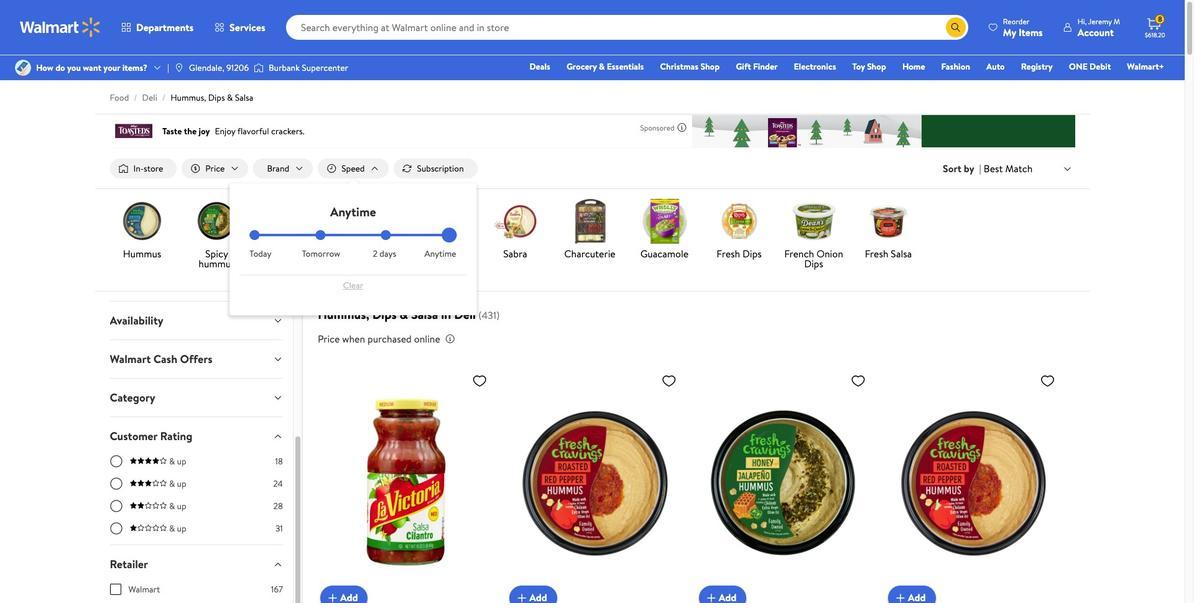Task type: vqa. For each thing, say whether or not it's contained in the screenshot.
right deli
yes



Task type: locate. For each thing, give the bounding box(es) containing it.
2 add to cart image from the left
[[704, 591, 719, 604]]

3 & up from the top
[[169, 500, 186, 513]]

hummus
[[199, 257, 235, 271], [273, 267, 310, 281]]

deli right food link at left
[[142, 91, 157, 104]]

you
[[67, 62, 81, 74]]

0 horizontal spatial add to cart image
[[515, 591, 530, 604]]

1 horizontal spatial hummus
[[347, 247, 385, 261]]

/ left the deli link
[[134, 91, 137, 104]]

retailer button
[[100, 546, 293, 584]]

shop right toy
[[867, 60, 887, 73]]

category button
[[100, 379, 293, 417]]

1 vertical spatial anytime
[[425, 248, 456, 260]]

1 fresh from the left
[[717, 247, 740, 261]]

spicy
[[205, 247, 228, 261]]

 image for how do you want your items?
[[15, 60, 31, 76]]

toy
[[853, 60, 865, 73]]

fresh down fresh salsa image
[[865, 247, 889, 261]]

0 horizontal spatial hummus,
[[171, 91, 206, 104]]

1 horizontal spatial hummus
[[273, 267, 310, 281]]

|
[[167, 62, 169, 74], [980, 162, 982, 175]]

None checkbox
[[110, 584, 121, 595]]

dips down french onion dips image
[[805, 257, 824, 271]]

salsa down fresh salsa image
[[891, 247, 912, 261]]

0 horizontal spatial fresh
[[717, 247, 740, 261]]

retailer tab
[[100, 546, 293, 584]]

hummus
[[123, 247, 161, 261], [347, 247, 385, 261], [422, 257, 460, 271]]

subscription button
[[394, 159, 478, 179]]

None range field
[[250, 234, 457, 236]]

walmart for walmart cash offers
[[110, 352, 151, 367]]

0 horizontal spatial hummus
[[123, 247, 161, 261]]

fresh dips
[[717, 247, 762, 261]]

shop for toy shop
[[867, 60, 887, 73]]

1 horizontal spatial subscription
[[417, 162, 464, 175]]

customer rating
[[110, 429, 192, 444]]

Today radio
[[250, 230, 260, 240]]

supercenter
[[302, 62, 348, 74]]

customer
[[110, 429, 157, 444]]

0 horizontal spatial anytime
[[330, 204, 376, 220]]

add to favorites list, la victoria salsa cilantro mild, 16 oz image
[[472, 373, 487, 389]]

2 & up from the top
[[169, 478, 186, 490]]

8 $618.20
[[1145, 14, 1166, 39]]

0 horizontal spatial |
[[167, 62, 169, 74]]

hummus inside roasted red pepper hummus
[[273, 267, 310, 281]]

up
[[177, 455, 186, 468], [177, 478, 186, 490], [177, 500, 186, 513], [177, 523, 186, 535]]

2 shop from the left
[[867, 60, 887, 73]]

& up for 28
[[169, 500, 186, 513]]

2 up from the top
[[177, 478, 186, 490]]

add to cart image
[[325, 591, 340, 604], [893, 591, 908, 604]]

spicy hummus
[[199, 247, 235, 271]]

gift finder link
[[731, 60, 784, 73]]

clear
[[343, 279, 363, 292]]

1 horizontal spatial fresh
[[865, 247, 889, 261]]

1 horizontal spatial add to cart image
[[893, 591, 908, 604]]

deli right in
[[454, 306, 476, 323]]

add to cart image
[[515, 591, 530, 604], [704, 591, 719, 604]]

hummus, dips & salsa link
[[171, 91, 253, 104]]

2 horizontal spatial hummus
[[422, 257, 460, 271]]

in-store button
[[110, 159, 177, 179]]

anytime
[[330, 204, 376, 220], [425, 248, 456, 260]]

1 vertical spatial price
[[318, 332, 340, 346]]

None radio
[[381, 230, 391, 240]]

 image right the 91206
[[254, 62, 264, 74]]

roasted red pepper hummus link
[[259, 199, 324, 281]]

1 up from the top
[[177, 455, 186, 468]]

grocery & essentials
[[567, 60, 644, 73]]

want
[[83, 62, 101, 74]]

guacamole image
[[642, 199, 687, 244]]

walmart down retailer
[[128, 584, 160, 596]]

fresh
[[717, 247, 740, 261], [865, 247, 889, 261]]

| inside sort and filter section element
[[980, 162, 982, 175]]

2 horizontal spatial salsa
[[891, 247, 912, 261]]

91206
[[226, 62, 249, 74]]

anytime down anytime option
[[425, 248, 456, 260]]

1 horizontal spatial add to cart image
[[704, 591, 719, 604]]

subscription up availability at the bottom left of page
[[110, 274, 171, 290]]

 image left how
[[15, 60, 31, 76]]

anytime up how fast do you want your order? option group
[[330, 204, 376, 220]]

2 fresh from the left
[[865, 247, 889, 261]]

subscription up marketside hummus image
[[417, 162, 464, 175]]

add to cart image for la victoria salsa cilantro mild, 16 oz image
[[325, 591, 340, 604]]

| up food / deli / hummus, dips & salsa
[[167, 62, 169, 74]]

0 horizontal spatial  image
[[15, 60, 31, 76]]

1 horizontal spatial price
[[318, 332, 340, 346]]

do
[[55, 62, 65, 74]]

1 horizontal spatial hummus,
[[318, 306, 369, 323]]

/
[[134, 91, 137, 104], [162, 91, 166, 104]]

1 vertical spatial subscription
[[110, 274, 171, 290]]

fresh for fresh dips
[[717, 247, 740, 261]]

m
[[1114, 16, 1121, 26]]

hummus link
[[110, 199, 175, 261]]

marketside hummus
[[417, 247, 465, 271]]

fresh down 'fresh dips' image
[[717, 247, 740, 261]]

 image
[[15, 60, 31, 76], [254, 62, 264, 74]]

& inside 'link'
[[599, 60, 605, 73]]

red
[[303, 247, 317, 261]]

walmart image
[[20, 17, 101, 37]]

walmart for walmart
[[128, 584, 160, 596]]

Anytime radio
[[447, 230, 457, 240]]

days
[[380, 248, 396, 260]]

hummus singles link
[[334, 199, 399, 271]]

debit
[[1090, 60, 1111, 73]]

walmart cash offers button
[[100, 340, 293, 378]]

31
[[276, 523, 283, 535]]

0 horizontal spatial price
[[206, 162, 225, 175]]

1 horizontal spatial deli
[[454, 306, 476, 323]]

gift finder
[[736, 60, 778, 73]]

marketside hummus link
[[408, 199, 473, 271]]

price for price when purchased online
[[318, 332, 340, 346]]

sabra
[[504, 247, 527, 261]]

shop for christmas shop
[[701, 60, 720, 73]]

1 horizontal spatial anytime
[[425, 248, 456, 260]]

1 horizontal spatial /
[[162, 91, 166, 104]]

| right the "by"
[[980, 162, 982, 175]]

christmas
[[660, 60, 699, 73]]

availability tab
[[100, 302, 293, 340]]

salsa left in
[[411, 306, 438, 323]]

charcuterie image
[[568, 199, 613, 244]]

hummus, up when
[[318, 306, 369, 323]]

walmart left cash
[[110, 352, 151, 367]]

best
[[984, 162, 1003, 175]]

reorder
[[1003, 16, 1030, 26]]

0 horizontal spatial subscription
[[110, 274, 171, 290]]

& up
[[169, 455, 186, 468], [169, 478, 186, 490], [169, 500, 186, 513], [169, 523, 186, 535]]

walmart cash offers
[[110, 352, 213, 367]]

1 vertical spatial deli
[[454, 306, 476, 323]]

price inside dropdown button
[[206, 162, 225, 175]]

1 horizontal spatial  image
[[254, 62, 264, 74]]

my
[[1003, 25, 1017, 39]]

2 add to cart image from the left
[[893, 591, 908, 604]]

walmart+ link
[[1122, 60, 1170, 73]]

fresh cravings honey jalapeno hummus, 10 oz., ready to eat, recyclable plastic image
[[699, 368, 871, 601]]

1 horizontal spatial |
[[980, 162, 982, 175]]

price up the spicy hummus image
[[206, 162, 225, 175]]

0 horizontal spatial hummus
[[199, 257, 235, 271]]

glendale, 91206
[[189, 62, 249, 74]]

dips up purchased
[[372, 306, 397, 323]]

1 add to cart image from the left
[[325, 591, 340, 604]]

fresh cravings roasted red pepper hummus dip, 17 oz., ready to eat, recyclable plastic image
[[889, 368, 1060, 601]]

charcuterie
[[564, 247, 616, 261]]

shop right christmas
[[701, 60, 720, 73]]

how fast do you want your order? option group
[[250, 230, 457, 260]]

shop
[[701, 60, 720, 73], [867, 60, 887, 73]]

4 & up from the top
[[169, 523, 186, 535]]

1 / from the left
[[134, 91, 137, 104]]

1 horizontal spatial shop
[[867, 60, 887, 73]]

2 vertical spatial salsa
[[411, 306, 438, 323]]

0 vertical spatial salsa
[[235, 91, 253, 104]]

price left when
[[318, 332, 340, 346]]

0 horizontal spatial shop
[[701, 60, 720, 73]]

add to cart image for fresh cravings roasted red pepper hummus dip, 10 oz., ready to eat, recyclable plastic image on the bottom
[[515, 591, 530, 604]]

1 shop from the left
[[701, 60, 720, 73]]

 image
[[174, 63, 184, 73]]

0 vertical spatial anytime
[[330, 204, 376, 220]]

price for price
[[206, 162, 225, 175]]

subscription tab
[[100, 263, 293, 301]]

fresh for fresh salsa
[[865, 247, 889, 261]]

3 up from the top
[[177, 500, 186, 513]]

christmas shop link
[[655, 60, 726, 73]]

0 vertical spatial price
[[206, 162, 225, 175]]

price
[[206, 162, 225, 175], [318, 332, 340, 346]]

sort and filter section element
[[95, 149, 1090, 189]]

0 horizontal spatial deli
[[142, 91, 157, 104]]

8
[[1158, 14, 1163, 24]]

salsa
[[235, 91, 253, 104], [891, 247, 912, 261], [411, 306, 438, 323]]

1 vertical spatial |
[[980, 162, 982, 175]]

french onion dips link
[[782, 199, 846, 271]]

best match button
[[982, 160, 1075, 177]]

0 horizontal spatial add to cart image
[[325, 591, 340, 604]]

walmart inside dropdown button
[[110, 352, 151, 367]]

1 & up from the top
[[169, 455, 186, 468]]

charcuterie link
[[558, 199, 622, 261]]

add to favorites list, fresh cravings roasted red pepper hummus dip, 10 oz., ready to eat, recyclable plastic image
[[662, 373, 677, 389]]

0 horizontal spatial /
[[134, 91, 137, 104]]

salsa down the 91206
[[235, 91, 253, 104]]

0 vertical spatial hummus,
[[171, 91, 206, 104]]

items?
[[122, 62, 147, 74]]

0 vertical spatial walmart
[[110, 352, 151, 367]]

la victoria salsa cilantro mild, 16 oz image
[[320, 368, 492, 601]]

registry link
[[1016, 60, 1059, 73]]

1 add to cart image from the left
[[515, 591, 530, 604]]

1 vertical spatial walmart
[[128, 584, 160, 596]]

/ right the deli link
[[162, 91, 166, 104]]

deals
[[530, 60, 551, 73]]

0 vertical spatial subscription
[[417, 162, 464, 175]]

deli link
[[142, 91, 157, 104]]

jeremy
[[1089, 16, 1112, 26]]

4 up from the top
[[177, 523, 186, 535]]

deli
[[142, 91, 157, 104], [454, 306, 476, 323]]

sort
[[943, 162, 962, 175]]

2
[[373, 248, 378, 260]]

auto
[[987, 60, 1005, 73]]

hummus, down glendale,
[[171, 91, 206, 104]]

in
[[441, 306, 451, 323]]

add to cart image for fresh cravings roasted red pepper hummus dip, 17 oz., ready to eat, recyclable plastic image
[[893, 591, 908, 604]]

account
[[1078, 25, 1114, 39]]

&
[[599, 60, 605, 73], [227, 91, 233, 104], [400, 306, 408, 323], [169, 455, 175, 468], [169, 478, 175, 490], [169, 500, 175, 513], [169, 523, 175, 535]]



Task type: describe. For each thing, give the bounding box(es) containing it.
search icon image
[[951, 22, 961, 32]]

0 horizontal spatial salsa
[[235, 91, 253, 104]]

availability button
[[100, 302, 293, 340]]

brand
[[267, 162, 289, 175]]

grocery
[[567, 60, 597, 73]]

hummus inside marketside hummus
[[422, 257, 460, 271]]

1 vertical spatial hummus,
[[318, 306, 369, 323]]

customer rating tab
[[100, 418, 293, 455]]

customer rating option group
[[110, 455, 283, 545]]

burbank
[[269, 62, 300, 74]]

finder
[[753, 60, 778, 73]]

purchased
[[368, 332, 412, 346]]

hi,
[[1078, 16, 1087, 26]]

2 out of 5 stars and up, 28 items radio
[[110, 500, 122, 513]]

french onion dips image
[[792, 199, 837, 244]]

guacamole
[[641, 247, 689, 261]]

167
[[271, 584, 283, 596]]

guacamole link
[[632, 199, 697, 261]]

match
[[1006, 162, 1033, 175]]

speed
[[342, 162, 365, 175]]

1 vertical spatial salsa
[[891, 247, 912, 261]]

Tomorrow radio
[[315, 230, 325, 240]]

up for 28
[[177, 500, 186, 513]]

christmas shop
[[660, 60, 720, 73]]

hummus for hummus singles
[[347, 247, 385, 261]]

how
[[36, 62, 53, 74]]

 image for burbank supercenter
[[254, 62, 264, 74]]

1 out of 5 stars and up, 31 items radio
[[110, 523, 122, 535]]

essentials
[[607, 60, 644, 73]]

your
[[104, 62, 120, 74]]

gift
[[736, 60, 751, 73]]

ad disclaimer and feedback for skylinedisplayad image
[[677, 123, 687, 133]]

items
[[1019, 25, 1043, 39]]

when
[[342, 332, 365, 346]]

sabra image
[[493, 199, 538, 244]]

28
[[273, 500, 283, 513]]

deals link
[[524, 60, 556, 73]]

fashion
[[942, 60, 971, 73]]

fresh cravings roasted red pepper hummus dip, 10 oz., ready to eat, recyclable plastic image
[[510, 368, 682, 601]]

2 days
[[373, 248, 396, 260]]

brand button
[[254, 159, 313, 179]]

category
[[110, 390, 155, 406]]

& up for 18
[[169, 455, 186, 468]]

0 vertical spatial deli
[[142, 91, 157, 104]]

legal information image
[[445, 334, 455, 344]]

walmart cash offers tab
[[100, 340, 293, 378]]

hi, jeremy m account
[[1078, 16, 1121, 39]]

auto link
[[981, 60, 1011, 73]]

online
[[414, 332, 440, 346]]

burbank supercenter
[[269, 62, 348, 74]]

$618.20
[[1145, 30, 1166, 39]]

3 out of 5 stars and up, 24 items radio
[[110, 478, 122, 490]]

hummus for hummus
[[123, 247, 161, 261]]

24
[[273, 478, 283, 490]]

registry
[[1021, 60, 1053, 73]]

french onion dips
[[785, 247, 844, 271]]

how do you want your items?
[[36, 62, 147, 74]]

electronics link
[[789, 60, 842, 73]]

2 / from the left
[[162, 91, 166, 104]]

spicy hummus image
[[194, 199, 239, 244]]

one debit
[[1069, 60, 1111, 73]]

services
[[230, 21, 265, 34]]

cash
[[153, 352, 177, 367]]

hummus singles image
[[344, 199, 389, 244]]

food / deli / hummus, dips & salsa
[[110, 91, 253, 104]]

toy shop link
[[847, 60, 892, 73]]

subscription inside subscription button
[[417, 162, 464, 175]]

(431)
[[479, 309, 500, 322]]

fashion link
[[936, 60, 976, 73]]

fresh dips link
[[707, 199, 772, 261]]

home link
[[897, 60, 931, 73]]

today
[[250, 248, 272, 260]]

Walmart Site-Wide search field
[[286, 15, 969, 40]]

roasted red pepper hummus image
[[269, 199, 314, 244]]

speed button
[[318, 159, 389, 179]]

anytime inside how fast do you want your order? option group
[[425, 248, 456, 260]]

up for 24
[[177, 478, 186, 490]]

availability
[[110, 313, 163, 329]]

4 out of 5 stars and up, 18 items radio
[[110, 455, 122, 468]]

up for 31
[[177, 523, 186, 535]]

add to favorites list, fresh cravings honey jalapeno hummus, 10 oz., ready to eat, recyclable plastic image
[[851, 373, 866, 389]]

tomorrow
[[302, 248, 340, 260]]

roasted red pepper hummus
[[266, 247, 317, 281]]

onion
[[817, 247, 844, 261]]

1 horizontal spatial salsa
[[411, 306, 438, 323]]

subscription inside subscription dropdown button
[[110, 274, 171, 290]]

customer rating button
[[100, 418, 293, 455]]

spicy hummus link
[[184, 199, 249, 271]]

& up for 31
[[169, 523, 186, 535]]

best match
[[984, 162, 1033, 175]]

dips inside the french onion dips
[[805, 257, 824, 271]]

marketside hummus image
[[418, 199, 463, 244]]

marketside
[[417, 247, 465, 261]]

dips down glendale, 91206
[[208, 91, 225, 104]]

toy shop
[[853, 60, 887, 73]]

0 vertical spatial |
[[167, 62, 169, 74]]

add to favorites list, fresh cravings roasted red pepper hummus dip, 17 oz., ready to eat, recyclable plastic image
[[1041, 373, 1055, 389]]

retailer
[[110, 557, 148, 572]]

store
[[144, 162, 163, 175]]

hummus singles
[[347, 247, 385, 271]]

services button
[[204, 12, 276, 42]]

dips down 'fresh dips' image
[[743, 247, 762, 261]]

clear button
[[250, 276, 457, 296]]

fresh dips image
[[717, 199, 762, 244]]

hummus image
[[120, 199, 165, 244]]

offers
[[180, 352, 213, 367]]

food
[[110, 91, 129, 104]]

fresh salsa link
[[856, 199, 921, 261]]

price when purchased online
[[318, 332, 440, 346]]

up for 18
[[177, 455, 186, 468]]

departments button
[[111, 12, 204, 42]]

fresh salsa image
[[866, 199, 911, 244]]

category tab
[[100, 379, 293, 417]]

fresh salsa
[[865, 247, 912, 261]]

add to cart image for fresh cravings honey jalapeno hummus, 10 oz., ready to eat, recyclable plastic image
[[704, 591, 719, 604]]

roasted
[[266, 247, 301, 261]]

& up for 24
[[169, 478, 186, 490]]

sabra link
[[483, 199, 548, 261]]

sort by |
[[943, 162, 982, 175]]

in-
[[133, 162, 144, 175]]

Search search field
[[286, 15, 969, 40]]

grocery & essentials link
[[561, 60, 650, 73]]



